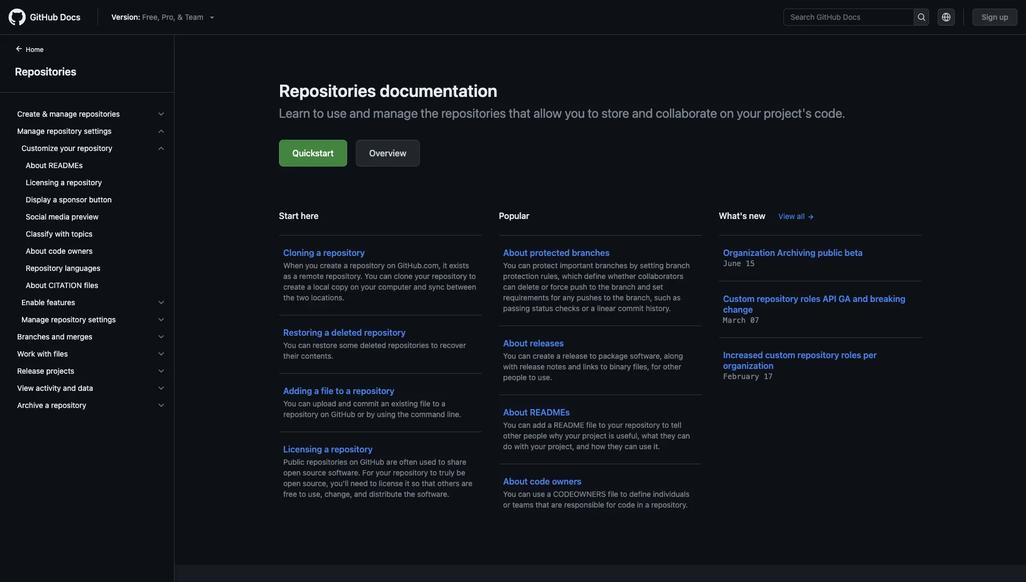 Task type: locate. For each thing, give the bounding box(es) containing it.
line.
[[447, 410, 461, 419]]

to
[[313, 106, 324, 121], [588, 106, 599, 121], [469, 272, 476, 281], [589, 283, 596, 291], [604, 293, 611, 302], [431, 341, 438, 350], [590, 352, 597, 360], [601, 362, 608, 371], [529, 373, 536, 382], [336, 386, 344, 396], [432, 399, 439, 408], [599, 421, 606, 430], [662, 421, 669, 430], [438, 458, 445, 466], [430, 468, 437, 477], [370, 479, 377, 488], [299, 490, 306, 499], [620, 490, 627, 499]]

they down is
[[608, 442, 623, 451]]

1 horizontal spatial repository.
[[651, 500, 688, 509]]

organization archiving public beta june 15
[[723, 248, 863, 268]]

1 horizontal spatial as
[[673, 293, 681, 302]]

1 vertical spatial github
[[331, 410, 355, 419]]

select language: current language is english image
[[942, 13, 951, 21]]

about inside about releases you can create a release to package software, along with release notes and links to binary files, for other people to use.
[[503, 338, 528, 348]]

search image
[[917, 13, 926, 21]]

button
[[89, 195, 112, 204]]

to inside cloning a repository when you create a repository on github.com, it exists as a remote repository. you can clone your repository to create a local copy on your computer and sync between the two locations.
[[469, 272, 476, 281]]

citation
[[49, 281, 82, 290]]

1 sc 9kayk9 0 image from the top
[[157, 110, 165, 118]]

files up the projects
[[54, 349, 68, 358]]

2 vertical spatial code
[[618, 500, 635, 509]]

2 manage repository settings element from the top
[[9, 140, 174, 328]]

1 horizontal spatial licensing
[[283, 444, 322, 454]]

and inside dropdown button
[[63, 384, 76, 393]]

data
[[78, 384, 93, 393]]

your inside repositories documentation learn to use and manage the repositories that allow you to store and collaborate on your project's code.
[[737, 106, 761, 121]]

0 vertical spatial commit
[[618, 304, 644, 313]]

project's
[[764, 106, 812, 121]]

manage repository settings up customize your repository
[[17, 127, 112, 135]]

about inside about code owners you can use a codeowners file to define individuals or teams that are responsible for code in a repository.
[[503, 476, 528, 487]]

owners inside about code owners you can use a codeowners file to define individuals or teams that are responsible for code in a repository.
[[552, 476, 582, 487]]

licensing inside licensing a repository public repositories on github are often used to share open source software. for your repository to truly be open source, you'll need to license it so that others are free to use, change, and distribute the software.
[[283, 444, 322, 454]]

a up command
[[441, 399, 446, 408]]

sponsor
[[59, 195, 87, 204]]

0 horizontal spatial manage
[[49, 110, 77, 118]]

you inside the about readmes you can add a readme file to your repository to tell other people why your project is useful, what they can do with your project, and how they can use it.
[[503, 421, 516, 430]]

and inside about releases you can create a release to package software, along with release notes and links to binary files, for other people to use.
[[568, 362, 581, 371]]

about protected branches you can protect important branches by setting branch protection rules, which define whether collaborators can delete or force push to the branch and set requirements for any pushes to the branch, such as passing status checks or a linear commit history.
[[503, 248, 690, 313]]

0 horizontal spatial define
[[584, 272, 606, 281]]

repositories inside licensing a repository public repositories on github are often used to share open source software. for your repository to truly be open source, you'll need to license it so that others are free to use, change, and distribute the software.
[[307, 458, 347, 466]]

0 horizontal spatial github
[[30, 12, 58, 22]]

and left 'merges'
[[52, 332, 65, 341]]

with inside about releases you can create a release to package software, along with release notes and links to binary files, for other people to use.
[[503, 362, 518, 371]]

and down need
[[354, 490, 367, 499]]

readmes inside the about readmes you can add a readme file to your repository to tell other people why your project is useful, what they can do with your project, and how they can use it.
[[530, 407, 570, 417]]

with inside classify with topics link
[[55, 229, 69, 238]]

2 horizontal spatial for
[[651, 362, 661, 371]]

to down used
[[430, 468, 437, 477]]

1 vertical spatial as
[[673, 293, 681, 302]]

1 vertical spatial code
[[530, 476, 550, 487]]

github inside licensing a repository public repositories on github are often used to share open source software. for your repository to truly be open source, you'll need to license it so that others are free to use, change, and distribute the software.
[[360, 458, 384, 466]]

february 17 element
[[723, 372, 773, 381]]

enable features
[[21, 298, 75, 307]]

people
[[503, 373, 527, 382], [524, 431, 547, 440]]

1 horizontal spatial roles
[[841, 350, 861, 360]]

2 sc 9kayk9 0 image from the top
[[157, 333, 165, 341]]

0 horizontal spatial code
[[49, 247, 66, 255]]

manage
[[373, 106, 418, 121], [49, 110, 77, 118]]

1 vertical spatial view
[[17, 384, 34, 393]]

can down tell
[[678, 431, 690, 440]]

you inside about code owners you can use a codeowners file to define individuals or teams that are responsible for code in a repository.
[[503, 490, 516, 499]]

1 vertical spatial create
[[283, 283, 305, 291]]

1 vertical spatial other
[[503, 431, 522, 440]]

0 horizontal spatial repository.
[[326, 272, 362, 281]]

licensing
[[26, 178, 59, 187], [283, 444, 322, 454]]

it.
[[654, 442, 660, 451]]

1 horizontal spatial commit
[[618, 304, 644, 313]]

1 vertical spatial owners
[[552, 476, 582, 487]]

0 vertical spatial repositories
[[15, 65, 76, 77]]

manage up branches
[[21, 315, 49, 324]]

files for work with files
[[54, 349, 68, 358]]

code up teams
[[530, 476, 550, 487]]

1 horizontal spatial they
[[660, 431, 676, 440]]

as right such
[[673, 293, 681, 302]]

0 horizontal spatial view
[[17, 384, 34, 393]]

1 customize your repository element from the top
[[9, 140, 174, 294]]

0 horizontal spatial other
[[503, 431, 522, 440]]

view
[[778, 212, 795, 221], [17, 384, 34, 393]]

tooltip
[[992, 548, 1013, 569]]

6 sc 9kayk9 0 image from the top
[[157, 384, 165, 393]]

software. up you'll at the left bottom
[[328, 468, 360, 477]]

0 vertical spatial people
[[503, 373, 527, 382]]

media
[[49, 212, 70, 221]]

june 15 element
[[723, 259, 755, 268]]

4 sc 9kayk9 0 image from the top
[[157, 315, 165, 324]]

manage repository settings element for manage
[[9, 123, 174, 328]]

use up teams
[[533, 490, 545, 499]]

repositories
[[441, 106, 506, 121], [79, 110, 120, 118], [388, 341, 429, 350], [307, 458, 347, 466]]

your up "about readmes"
[[60, 144, 75, 153]]

0 vertical spatial you
[[565, 106, 585, 121]]

files inside dropdown button
[[54, 349, 68, 358]]

owners inside 'link'
[[68, 247, 93, 255]]

or left teams
[[503, 500, 510, 509]]

that inside about code owners you can use a codeowners file to define individuals or teams that are responsible for code in a repository.
[[536, 500, 549, 509]]

merges
[[67, 332, 92, 341]]

use inside the about readmes you can add a readme file to your repository to tell other people why your project is useful, what they can do with your project, and how they can use it.
[[639, 442, 652, 451]]

0 horizontal spatial for
[[551, 293, 561, 302]]

need
[[351, 479, 368, 488]]

1 horizontal spatial are
[[462, 479, 473, 488]]

by left using
[[366, 410, 375, 419]]

remote
[[299, 272, 324, 281]]

owners
[[68, 247, 93, 255], [552, 476, 582, 487]]

can down the releases
[[518, 352, 531, 360]]

manage repository settings element for settings
[[9, 140, 174, 328]]

can down adding
[[298, 399, 311, 408]]

define
[[584, 272, 606, 281], [629, 490, 651, 499]]

it inside licensing a repository public repositories on github are often used to share open source software. for your repository to truly be open source, you'll need to license it so that others are free to use, change, and distribute the software.
[[405, 479, 410, 488]]

1 horizontal spatial &
[[177, 13, 183, 21]]

1 vertical spatial release
[[520, 362, 545, 371]]

your
[[737, 106, 761, 121], [60, 144, 75, 153], [415, 272, 430, 281], [361, 283, 376, 291], [608, 421, 623, 430], [565, 431, 580, 440], [531, 442, 546, 451], [376, 468, 391, 477]]

create
[[17, 110, 40, 118]]

a inside about releases you can create a release to package software, along with release notes and links to binary files, for other people to use.
[[556, 352, 561, 360]]

1 horizontal spatial software.
[[417, 490, 449, 499]]

to right codeowners
[[620, 490, 627, 499]]

2 open from the top
[[283, 479, 301, 488]]

2 horizontal spatial create
[[533, 352, 554, 360]]

customize your repository element
[[9, 140, 174, 294], [9, 157, 174, 294]]

0 vertical spatial open
[[283, 468, 301, 477]]

with up "release projects"
[[37, 349, 52, 358]]

0 vertical spatial branches
[[572, 248, 610, 258]]

repository down "often"
[[393, 468, 428, 477]]

for right responsible on the right of the page
[[606, 500, 616, 509]]

2 vertical spatial for
[[606, 500, 616, 509]]

create up remote
[[320, 261, 342, 270]]

0 vertical spatial branch
[[666, 261, 690, 270]]

0 vertical spatial that
[[509, 106, 531, 121]]

2 vertical spatial create
[[533, 352, 554, 360]]

0 horizontal spatial roles
[[801, 293, 821, 304]]

0 vertical spatial are
[[386, 458, 397, 466]]

a up the restore
[[324, 327, 329, 338]]

1 vertical spatial repositories
[[279, 80, 376, 101]]

file inside about code owners you can use a codeowners file to define individuals or teams that are responsible for code in a repository.
[[608, 490, 618, 499]]

can inside about releases you can create a release to package software, along with release notes and links to binary files, for other people to use.
[[518, 352, 531, 360]]

sc 9kayk9 0 image inside view activity and data dropdown button
[[157, 384, 165, 393]]

2 vertical spatial are
[[551, 500, 562, 509]]

deleted
[[331, 327, 362, 338], [360, 341, 386, 350]]

customize your repository element containing customize your repository
[[9, 140, 174, 294]]

0 horizontal spatial they
[[608, 442, 623, 451]]

to up project
[[599, 421, 606, 430]]

None search field
[[784, 9, 929, 26]]

sc 9kayk9 0 image inside 'work with files' dropdown button
[[157, 350, 165, 358]]

on
[[720, 106, 734, 121], [387, 261, 396, 270], [350, 283, 359, 291], [320, 410, 329, 419], [349, 458, 358, 466]]

with left notes on the right of the page
[[503, 362, 518, 371]]

repositories up learn
[[279, 80, 376, 101]]

0 vertical spatial repository.
[[326, 272, 362, 281]]

codeowners
[[553, 490, 606, 499]]

overview
[[369, 148, 406, 158]]

why
[[549, 431, 563, 440]]

0 vertical spatial create
[[320, 261, 342, 270]]

& right create
[[42, 110, 47, 118]]

1 manage repository settings element from the top
[[9, 123, 174, 328]]

0 vertical spatial deleted
[[331, 327, 362, 338]]

owners down topics
[[68, 247, 93, 255]]

0 vertical spatial sc 9kayk9 0 image
[[157, 110, 165, 118]]

0 vertical spatial for
[[551, 293, 561, 302]]

1 horizontal spatial define
[[629, 490, 651, 499]]

github left docs
[[30, 12, 58, 22]]

repositories inside repositories documentation learn to use and manage the repositories that allow you to store and collaborate on your project's code.
[[279, 80, 376, 101]]

1 vertical spatial it
[[405, 479, 410, 488]]

manage repository settings element containing manage repository settings
[[9, 123, 174, 328]]

files for about citation files
[[84, 281, 98, 290]]

2 customize your repository element from the top
[[9, 157, 174, 294]]

in
[[637, 500, 643, 509]]

repository.
[[326, 272, 362, 281], [651, 500, 688, 509]]

you inside about releases you can create a release to package software, along with release notes and links to binary files, for other people to use.
[[503, 352, 516, 360]]

about up enable
[[26, 281, 46, 290]]

to up between
[[469, 272, 476, 281]]

history.
[[646, 304, 671, 313]]

0 vertical spatial &
[[177, 13, 183, 21]]

about inside about protected branches you can protect important branches by setting branch protection rules, which define whether collaborators can delete or force push to the branch and set requirements for any pushes to the branch, such as passing status checks or a linear commit history.
[[503, 248, 528, 258]]

projects
[[46, 367, 74, 375]]

sc 9kayk9 0 image inside archive a repository dropdown button
[[157, 401, 165, 410]]

some
[[339, 341, 358, 350]]

licensing a repository
[[26, 178, 102, 187]]

use
[[327, 106, 347, 121], [639, 442, 652, 451], [533, 490, 545, 499]]

release up use.
[[520, 362, 545, 371]]

with down 'social media preview'
[[55, 229, 69, 238]]

and left links
[[568, 362, 581, 371]]

push
[[570, 283, 587, 291]]

repositories for repositories
[[15, 65, 76, 77]]

0 horizontal spatial by
[[366, 410, 375, 419]]

sc 9kayk9 0 image inside branches and merges dropdown button
[[157, 333, 165, 341]]

you down "passing"
[[503, 352, 516, 360]]

software. down 'others'
[[417, 490, 449, 499]]

that inside repositories documentation learn to use and manage the repositories that allow you to store and collaborate on your project's code.
[[509, 106, 531, 121]]

archive
[[17, 401, 43, 410]]

open up free
[[283, 479, 301, 488]]

manage repository settings element containing customize your repository
[[9, 140, 174, 328]]

3 sc 9kayk9 0 image from the top
[[157, 350, 165, 358]]

you up do
[[503, 421, 516, 430]]

on right copy
[[350, 283, 359, 291]]

0 vertical spatial settings
[[84, 127, 112, 135]]

between
[[447, 283, 476, 291]]

repositories for repositories documentation learn to use and manage the repositories that allow you to store and collaborate on your project's code.
[[279, 80, 376, 101]]

1 sc 9kayk9 0 image from the top
[[157, 127, 165, 135]]

branches
[[572, 248, 610, 258], [595, 261, 628, 270]]

1 horizontal spatial github
[[331, 410, 355, 419]]

0 horizontal spatial software.
[[328, 468, 360, 477]]

work
[[17, 349, 35, 358]]

you up teams
[[503, 490, 516, 499]]

use inside repositories documentation learn to use and manage the repositories that allow you to store and collaborate on your project's code.
[[327, 106, 347, 121]]

2 horizontal spatial code
[[618, 500, 635, 509]]

manage repository settings button down create & manage repositories at the top of the page
[[13, 123, 170, 140]]

2 horizontal spatial that
[[536, 500, 549, 509]]

repository down view activity and data
[[51, 401, 86, 410]]

classify with topics
[[26, 229, 93, 238]]

0 vertical spatial other
[[663, 362, 681, 371]]

for inside about protected branches you can protect important branches by setting branch protection rules, which define whether collaborators can delete or force push to the branch and set requirements for any pushes to the branch, such as passing status checks or a linear commit history.
[[551, 293, 561, 302]]

other inside about releases you can create a release to package software, along with release notes and links to binary files, for other people to use.
[[663, 362, 681, 371]]

owners for about code owners you can use a codeowners file to define individuals or teams that are responsible for code in a repository.
[[552, 476, 582, 487]]

1 vertical spatial branches
[[595, 261, 628, 270]]

2 vertical spatial github
[[360, 458, 384, 466]]

repository inside dropdown button
[[77, 144, 112, 153]]

repositories up the 'customize your repository' dropdown button
[[79, 110, 120, 118]]

open down public
[[283, 468, 301, 477]]

sc 9kayk9 0 image for first manage repository settings dropdown button from the top
[[157, 127, 165, 135]]

home
[[26, 46, 44, 53]]

sc 9kayk9 0 image for the 'customize your repository' dropdown button
[[157, 144, 165, 153]]

june
[[723, 259, 741, 268]]

the
[[421, 106, 439, 121], [598, 283, 609, 291], [283, 293, 294, 302], [613, 293, 624, 302], [398, 410, 409, 419], [404, 490, 415, 499]]

1 horizontal spatial that
[[509, 106, 531, 121]]

file up command
[[420, 399, 430, 408]]

0 horizontal spatial repositories
[[15, 65, 76, 77]]

settings for first manage repository settings dropdown button from the top
[[84, 127, 112, 135]]

you inside about protected branches you can protect important branches by setting branch protection rules, which define whether collaborators can delete or force push to the branch and set requirements for any pushes to the branch, such as passing status checks or a linear commit history.
[[503, 261, 516, 270]]

to up linear
[[604, 293, 611, 302]]

branches up important
[[572, 248, 610, 258]]

that left allow
[[509, 106, 531, 121]]

0 horizontal spatial that
[[422, 479, 435, 488]]

1 vertical spatial deleted
[[360, 341, 386, 350]]

repository up 07
[[757, 293, 799, 304]]

view inside view activity and data dropdown button
[[17, 384, 34, 393]]

1 vertical spatial manage repository settings
[[21, 315, 116, 324]]

file
[[321, 386, 334, 396], [420, 399, 430, 408], [586, 421, 597, 430], [608, 490, 618, 499]]

1 horizontal spatial release
[[563, 352, 588, 360]]

manage up overview link
[[373, 106, 418, 121]]

exists
[[449, 261, 469, 270]]

1 vertical spatial software.
[[417, 490, 449, 499]]

open
[[283, 468, 301, 477], [283, 479, 301, 488]]

1 horizontal spatial owners
[[552, 476, 582, 487]]

a inside licensing a repository public repositories on github are often used to share open source software. for your repository to truly be open source, you'll need to license it so that others are free to use, change, and distribute the software.
[[324, 444, 329, 454]]

1 vertical spatial define
[[629, 490, 651, 499]]

about for about citation files
[[26, 281, 46, 290]]

0 horizontal spatial licensing
[[26, 178, 59, 187]]

linear
[[597, 304, 616, 313]]

file right codeowners
[[608, 490, 618, 499]]

your left 'project's'
[[737, 106, 761, 121]]

to up the truly
[[438, 458, 445, 466]]

a up 'upload'
[[314, 386, 319, 396]]

that right teams
[[536, 500, 549, 509]]

that inside licensing a repository public repositories on github are often used to share open source software. for your repository to truly be open source, you'll need to license it so that others are free to use, change, and distribute the software.
[[422, 479, 435, 488]]

0 vertical spatial licensing
[[26, 178, 59, 187]]

0 vertical spatial use
[[327, 106, 347, 121]]

1 horizontal spatial view
[[778, 212, 795, 221]]

start
[[279, 211, 299, 221]]

code inside 'link'
[[49, 247, 66, 255]]

1 vertical spatial commit
[[353, 399, 379, 408]]

1 vertical spatial branch
[[611, 283, 636, 291]]

for inside about code owners you can use a codeowners file to define individuals or teams that are responsible for code in a repository.
[[606, 500, 616, 509]]

and left data at the bottom of the page
[[63, 384, 76, 393]]

api
[[823, 293, 837, 304]]

licensing inside customize your repository element
[[26, 178, 59, 187]]

about readmes
[[26, 161, 83, 170]]

0 horizontal spatial it
[[405, 479, 410, 488]]

learn
[[279, 106, 310, 121]]

people down the add
[[524, 431, 547, 440]]

can inside cloning a repository when you create a repository on github.com, it exists as a remote repository. you can clone your repository to create a local copy on your computer and sync between the two locations.
[[379, 272, 392, 281]]

breaking
[[870, 293, 906, 304]]

the down 'existing'
[[398, 410, 409, 419]]

deleted right some
[[360, 341, 386, 350]]

delete
[[518, 283, 539, 291]]

repository inside the about readmes you can add a readme file to your repository to tell other people why your project is useful, what they can do with your project, and how they can use it.
[[625, 421, 660, 430]]

2 sc 9kayk9 0 image from the top
[[157, 144, 165, 153]]

sc 9kayk9 0 image inside release projects dropdown button
[[157, 367, 165, 375]]

force
[[550, 283, 568, 291]]

and inside dropdown button
[[52, 332, 65, 341]]

sc 9kayk9 0 image inside enable features dropdown button
[[157, 298, 165, 307]]

0 vertical spatial owners
[[68, 247, 93, 255]]

licensing up display
[[26, 178, 59, 187]]

create down the releases
[[533, 352, 554, 360]]

you right allow
[[565, 106, 585, 121]]

customize your repository element containing about readmes
[[9, 157, 174, 294]]

software.
[[328, 468, 360, 477], [417, 490, 449, 499]]

view all
[[778, 212, 805, 221]]

0 horizontal spatial owners
[[68, 247, 93, 255]]

the up pushes
[[598, 283, 609, 291]]

1 vertical spatial licensing
[[283, 444, 322, 454]]

1 vertical spatial files
[[54, 349, 68, 358]]

0 vertical spatial it
[[443, 261, 447, 270]]

readme
[[554, 421, 584, 430]]

set
[[652, 283, 663, 291]]

branch down whether
[[611, 283, 636, 291]]

repository. down individuals
[[651, 500, 688, 509]]

about down customize
[[26, 161, 46, 170]]

1 vertical spatial roles
[[841, 350, 861, 360]]

about for about code owners you can use a codeowners file to define individuals or teams that are responsible for code in a repository.
[[503, 476, 528, 487]]

3 sc 9kayk9 0 image from the top
[[157, 298, 165, 307]]

adding
[[283, 386, 312, 396]]

manage repository settings button
[[13, 123, 170, 140], [13, 311, 170, 328]]

0 horizontal spatial release
[[520, 362, 545, 371]]

1 horizontal spatial by
[[630, 261, 638, 270]]

are left "often"
[[386, 458, 397, 466]]

version:
[[111, 13, 140, 21]]

use,
[[308, 490, 323, 499]]

recover
[[440, 341, 466, 350]]

sc 9kayk9 0 image
[[157, 110, 165, 118], [157, 333, 165, 341], [157, 350, 165, 358]]

7 sc 9kayk9 0 image from the top
[[157, 401, 165, 410]]

1 vertical spatial manage repository settings button
[[13, 311, 170, 328]]

customize your repository button
[[13, 140, 170, 157]]

about for about readmes
[[26, 161, 46, 170]]

2 vertical spatial that
[[536, 500, 549, 509]]

are down codeowners
[[551, 500, 562, 509]]

you up the protection
[[503, 261, 516, 270]]

sc 9kayk9 0 image inside create & manage repositories dropdown button
[[157, 110, 165, 118]]

source,
[[303, 479, 328, 488]]

other down along
[[663, 362, 681, 371]]

0 horizontal spatial files
[[54, 349, 68, 358]]

your inside the 'customize your repository' dropdown button
[[60, 144, 75, 153]]

Search GitHub Docs search field
[[784, 9, 914, 25]]

sc 9kayk9 0 image
[[157, 127, 165, 135], [157, 144, 165, 153], [157, 298, 165, 307], [157, 315, 165, 324], [157, 367, 165, 375], [157, 384, 165, 393], [157, 401, 165, 410]]

and up the 'overview'
[[349, 106, 370, 121]]

work with files
[[17, 349, 68, 358]]

manage repository settings element
[[9, 123, 174, 328], [9, 140, 174, 328]]

increased custom repository roles per organization february 17
[[723, 350, 877, 381]]

and inside about protected branches you can protect important branches by setting branch protection rules, which define whether collaborators can delete or force push to the branch and set requirements for any pushes to the branch, such as passing status checks or a linear commit history.
[[638, 283, 650, 291]]

code for about code owners you can use a codeowners file to define individuals or teams that are responsible for code in a repository.
[[530, 476, 550, 487]]

public
[[818, 248, 843, 258]]

0 horizontal spatial commit
[[353, 399, 379, 408]]

files
[[84, 281, 98, 290], [54, 349, 68, 358]]

about up do
[[503, 407, 528, 417]]

collaborate
[[656, 106, 717, 121]]

0 vertical spatial roles
[[801, 293, 821, 304]]

the inside adding a file to a repository you can upload and commit an existing file to a repository on github or by using the command line.
[[398, 410, 409, 419]]

display a sponsor button link
[[13, 191, 170, 208]]

about inside the about readmes you can add a readme file to your repository to tell other people why your project is useful, what they can do with your project, and how they can use it.
[[503, 407, 528, 417]]

commit inside about protected branches you can protect important branches by setting branch protection rules, which define whether collaborators can delete or force push to the branch and set requirements for any pushes to the branch, such as passing status checks or a linear commit history.
[[618, 304, 644, 313]]

project
[[582, 431, 607, 440]]

can up computer
[[379, 272, 392, 281]]

5 sc 9kayk9 0 image from the top
[[157, 367, 165, 375]]

1 horizontal spatial for
[[606, 500, 616, 509]]

useful,
[[616, 431, 640, 440]]

about inside 'link'
[[26, 247, 46, 255]]

0 horizontal spatial you
[[305, 261, 318, 270]]

readmes for about readmes
[[49, 161, 83, 170]]

& right pro,
[[177, 13, 183, 21]]

manage inside repositories documentation learn to use and manage the repositories that allow you to store and collaborate on your project's code.
[[373, 106, 418, 121]]

1 horizontal spatial it
[[443, 261, 447, 270]]

and inside adding a file to a repository you can upload and commit an existing file to a repository on github or by using the command line.
[[338, 399, 351, 408]]

1 vertical spatial are
[[462, 479, 473, 488]]

repositories up "source" in the left bottom of the page
[[307, 458, 347, 466]]

quickstart link
[[279, 140, 347, 167]]

branches and merges
[[17, 332, 92, 341]]

quickstart
[[292, 148, 334, 158]]

other inside the about readmes you can add a readme file to your repository to tell other people why your project is useful, what they can do with your project, and how they can use it.
[[503, 431, 522, 440]]

0 horizontal spatial readmes
[[49, 161, 83, 170]]

classify with topics link
[[13, 225, 170, 243]]

repositories down home "link"
[[15, 65, 76, 77]]

1 vertical spatial use
[[639, 442, 652, 451]]

sc 9kayk9 0 image inside the 'customize your repository' dropdown button
[[157, 144, 165, 153]]

licensing up public
[[283, 444, 322, 454]]

0 vertical spatial manage
[[17, 127, 45, 135]]

readmes
[[49, 161, 83, 170], [530, 407, 570, 417]]

about left the releases
[[503, 338, 528, 348]]

0 vertical spatial define
[[584, 272, 606, 281]]

they down tell
[[660, 431, 676, 440]]

upload
[[313, 399, 336, 408]]

files inside customize your repository element
[[84, 281, 98, 290]]

such
[[654, 293, 671, 302]]

code
[[49, 247, 66, 255], [530, 476, 550, 487], [618, 500, 635, 509]]

your up license
[[376, 468, 391, 477]]

settings down enable features dropdown button
[[88, 315, 116, 324]]

define up 'push'
[[584, 272, 606, 281]]

repository down computer
[[364, 327, 406, 338]]

owners up codeowners
[[552, 476, 582, 487]]



Task type: describe. For each thing, give the bounding box(es) containing it.
be
[[457, 468, 465, 477]]

0 horizontal spatial are
[[386, 458, 397, 466]]

a down when
[[293, 272, 297, 281]]

repositories inside repositories documentation learn to use and manage the repositories that allow you to store and collaborate on your project's code.
[[441, 106, 506, 121]]

by inside adding a file to a repository you can upload and commit an existing file to a repository on github or by using the command line.
[[366, 410, 375, 419]]

a right display
[[53, 195, 57, 204]]

sc 9kayk9 0 image for enable features dropdown button
[[157, 298, 165, 307]]

about code owners link
[[13, 243, 170, 260]]

to right links
[[601, 362, 608, 371]]

to right free
[[299, 490, 306, 499]]

sign up
[[982, 13, 1008, 21]]

about for about releases you can create a release to package software, along with release notes and links to binary files, for other people to use.
[[503, 338, 528, 348]]

to down for
[[370, 479, 377, 488]]

repository inside dropdown button
[[51, 401, 86, 410]]

& inside dropdown button
[[42, 110, 47, 118]]

view for view activity and data
[[17, 384, 34, 393]]

and inside cloning a repository when you create a repository on github.com, it exists as a remote repository. you can clone your repository to create a local copy on your computer and sync between the two locations.
[[414, 283, 426, 291]]

repository down features
[[51, 315, 86, 324]]

store
[[602, 106, 629, 121]]

you inside adding a file to a repository you can upload and commit an existing file to a repository on github or by using the command line.
[[283, 399, 296, 408]]

about for about code owners
[[26, 247, 46, 255]]

sc 9kayk9 0 image for work with files
[[157, 350, 165, 358]]

others
[[437, 479, 460, 488]]

languages
[[65, 264, 100, 273]]

can inside adding a file to a repository you can upload and commit an existing file to a repository on github or by using the command line.
[[298, 399, 311, 408]]

17
[[764, 372, 773, 381]]

manage for first manage repository settings dropdown button from the top
[[17, 127, 45, 135]]

repositories documentation learn to use and manage the repositories that allow you to store and collaborate on your project's code.
[[279, 80, 845, 121]]

tell
[[671, 421, 681, 430]]

and right store
[[632, 106, 653, 121]]

people inside the about readmes you can add a readme file to your repository to tell other people why your project is useful, what they can do with your project, and how they can use it.
[[524, 431, 547, 440]]

repository down adding
[[283, 410, 318, 419]]

0 vertical spatial release
[[563, 352, 588, 360]]

repository up an
[[353, 386, 395, 396]]

package
[[599, 352, 628, 360]]

1 horizontal spatial branch
[[666, 261, 690, 270]]

project,
[[548, 442, 574, 451]]

pushes
[[577, 293, 602, 302]]

an
[[381, 399, 389, 408]]

february
[[723, 372, 759, 381]]

sync
[[428, 283, 445, 291]]

repositories inside restoring a deleted repository you can restore some deleted repositories to recover their contents.
[[388, 341, 429, 350]]

as inside cloning a repository when you create a repository on github.com, it exists as a remote repository. you can clone your repository to create a local copy on your computer and sync between the two locations.
[[283, 272, 291, 281]]

on inside adding a file to a repository you can upload and commit an existing file to a repository on github or by using the command line.
[[320, 410, 329, 419]]

what
[[642, 431, 658, 440]]

what's new
[[719, 211, 766, 221]]

define inside about protected branches you can protect important branches by setting branch protection rules, which define whether collaborators can delete or force push to the branch and set requirements for any pushes to the branch, such as passing status checks or a linear commit history.
[[584, 272, 606, 281]]

free,
[[142, 13, 160, 21]]

licensing a repository link
[[13, 174, 170, 191]]

your up is
[[608, 421, 623, 430]]

enable
[[21, 298, 45, 307]]

or inside about code owners you can use a codeowners file to define individuals or teams that are responsible for code in a repository.
[[503, 500, 510, 509]]

march 07 element
[[723, 316, 759, 325]]

your down readme
[[565, 431, 580, 440]]

repository down exists
[[432, 272, 467, 281]]

archive a repository button
[[13, 397, 170, 414]]

do
[[503, 442, 512, 451]]

and inside licensing a repository public repositories on github are often used to share open source software. for your repository to truly be open source, you'll need to license it so that others are free to use, change, and distribute the software.
[[354, 490, 367, 499]]

sc 9kayk9 0 image for release projects dropdown button
[[157, 367, 165, 375]]

file up 'upload'
[[321, 386, 334, 396]]

popular
[[499, 211, 529, 221]]

to inside about code owners you can use a codeowners file to define individuals or teams that are responsible for code in a repository.
[[620, 490, 627, 499]]

create inside about releases you can create a release to package software, along with release notes and links to binary files, for other people to use.
[[533, 352, 554, 360]]

to left use.
[[529, 373, 536, 382]]

protection
[[503, 272, 539, 281]]

view for view all
[[778, 212, 795, 221]]

the inside licensing a repository public repositories on github are often used to share open source software. for your repository to truly be open source, you'll need to license it so that others are free to use, change, and distribute the software.
[[404, 490, 415, 499]]

here
[[301, 211, 319, 221]]

contents.
[[301, 352, 333, 360]]

your down the add
[[531, 442, 546, 451]]

a left codeowners
[[547, 490, 551, 499]]

what's
[[719, 211, 747, 221]]

local
[[313, 283, 329, 291]]

a inside about protected branches you can protect important branches by setting branch protection rules, which define whether collaborators can delete or force push to the branch and set requirements for any pushes to the branch, such as passing status checks or a linear commit history.
[[591, 304, 595, 313]]

repositories element
[[0, 43, 175, 581]]

can left the add
[[518, 421, 531, 430]]

a down remote
[[307, 283, 311, 291]]

repositories inside dropdown button
[[79, 110, 120, 118]]

team
[[185, 13, 203, 21]]

existing
[[391, 399, 418, 408]]

a up copy
[[344, 261, 348, 270]]

restoring
[[283, 327, 322, 338]]

version: free, pro, & team
[[111, 13, 203, 21]]

adding a file to a repository you can upload and commit an existing file to a repository on github or by using the command line.
[[283, 386, 461, 419]]

the inside repositories documentation learn to use and manage the repositories that allow you to store and collaborate on your project's code.
[[421, 106, 439, 121]]

or inside adding a file to a repository you can upload and commit an existing file to a repository on github or by using the command line.
[[357, 410, 364, 419]]

change
[[723, 304, 753, 314]]

you inside repositories documentation learn to use and manage the repositories that allow you to store and collaborate on your project's code.
[[565, 106, 585, 121]]

customize your repository
[[21, 144, 112, 153]]

licensing for licensing a repository
[[26, 178, 59, 187]]

repository inside custom repository roles api ga and breaking change march 07
[[757, 293, 799, 304]]

activity
[[36, 384, 61, 393]]

and inside custom repository roles api ga and breaking change march 07
[[853, 293, 868, 304]]

a down some
[[346, 386, 351, 396]]

sign up link
[[973, 9, 1018, 26]]

readmes for about readmes you can add a readme file to your repository to tell other people why your project is useful, what they can do with your project, and how they can use it.
[[530, 407, 570, 417]]

can down useful, at the right bottom
[[625, 442, 637, 451]]

sc 9kayk9 0 image for branches and merges
[[157, 333, 165, 341]]

people inside about releases you can create a release to package software, along with release notes and links to binary files, for other people to use.
[[503, 373, 527, 382]]

to up pushes
[[589, 283, 596, 291]]

requirements
[[503, 293, 549, 302]]

up
[[999, 13, 1008, 21]]

roles inside increased custom repository roles per organization february 17
[[841, 350, 861, 360]]

on inside licensing a repository public repositories on github are often used to share open source software. for your repository to truly be open source, you'll need to license it so that others are free to use, change, and distribute the software.
[[349, 458, 358, 466]]

custom repository roles api ga and breaking change march 07
[[723, 293, 906, 325]]

licensing a repository public repositories on github are often used to share open source software. for your repository to truly be open source, you'll need to license it so that others are free to use, change, and distribute the software.
[[283, 444, 473, 499]]

whether
[[608, 272, 636, 281]]

archive a repository
[[17, 401, 86, 410]]

when
[[283, 261, 303, 270]]

your down github.com,
[[415, 272, 430, 281]]

roles inside custom repository roles api ga and breaking change march 07
[[801, 293, 821, 304]]

collaborators
[[638, 272, 683, 281]]

as inside about protected branches you can protect important branches by setting branch protection rules, which define whether collaborators can delete or force push to the branch and set requirements for any pushes to the branch, such as passing status checks or a linear commit history.
[[673, 293, 681, 302]]

change,
[[325, 490, 352, 499]]

truly
[[439, 468, 455, 477]]

file inside the about readmes you can add a readme file to your repository to tell other people why your project is useful, what they can do with your project, and how they can use it.
[[586, 421, 597, 430]]

repository up for
[[331, 444, 373, 454]]

0 horizontal spatial create
[[283, 283, 305, 291]]

about for about protected branches you can protect important branches by setting branch protection rules, which define whether collaborators can delete or force push to the branch and set requirements for any pushes to the branch, such as passing status checks or a linear commit history.
[[503, 248, 528, 258]]

your left computer
[[361, 283, 376, 291]]

you inside restoring a deleted repository you can restore some deleted repositories to recover their contents.
[[283, 341, 296, 350]]

by inside about protected branches you can protect important branches by setting branch protection rules, which define whether collaborators can delete or force push to the branch and set requirements for any pushes to the branch, such as passing status checks or a linear commit history.
[[630, 261, 638, 270]]

sc 9kayk9 0 image for first manage repository settings dropdown button from the bottom
[[157, 315, 165, 324]]

to up 'upload'
[[336, 386, 344, 396]]

you inside cloning a repository when you create a repository on github.com, it exists as a remote repository. you can clone your repository to create a local copy on your computer and sync between the two locations.
[[365, 272, 377, 281]]

0 vertical spatial software.
[[328, 468, 360, 477]]

computer
[[378, 283, 412, 291]]

create & manage repositories button
[[13, 106, 170, 123]]

create & manage repositories
[[17, 110, 120, 118]]

can down the protection
[[503, 283, 516, 291]]

code for about code owners
[[49, 247, 66, 255]]

sc 9kayk9 0 image for create & manage repositories
[[157, 110, 165, 118]]

15
[[746, 259, 755, 268]]

the up linear
[[613, 293, 624, 302]]

1 open from the top
[[283, 468, 301, 477]]

preview
[[72, 212, 99, 221]]

to right learn
[[313, 106, 324, 121]]

copy
[[331, 283, 348, 291]]

can inside about code owners you can use a codeowners file to define individuals or teams that are responsible for code in a repository.
[[518, 490, 531, 499]]

or down rules,
[[541, 283, 548, 291]]

you'll
[[330, 479, 349, 488]]

to up links
[[590, 352, 597, 360]]

repository up copy
[[323, 248, 365, 258]]

can up the protection
[[518, 261, 531, 270]]

a inside restoring a deleted repository you can restore some deleted repositories to recover their contents.
[[324, 327, 329, 338]]

their
[[283, 352, 299, 360]]

links
[[583, 362, 599, 371]]

view activity and data button
[[13, 380, 170, 397]]

docs
[[60, 12, 80, 22]]

organization
[[723, 248, 775, 258]]

settings for first manage repository settings dropdown button from the bottom
[[88, 315, 116, 324]]

or down pushes
[[582, 304, 589, 313]]

github inside adding a file to a repository you can upload and commit an existing file to a repository on github or by using the command line.
[[331, 410, 355, 419]]

social media preview
[[26, 212, 99, 221]]

licensing for licensing a repository public repositories on github are often used to share open source software. for your repository to truly be open source, you'll need to license it so that others are free to use, change, and distribute the software.
[[283, 444, 322, 454]]

owners for about code owners
[[68, 247, 93, 255]]

repository up computer
[[350, 261, 385, 270]]

define inside about code owners you can use a codeowners file to define individuals or teams that are responsible for code in a repository.
[[629, 490, 651, 499]]

a right cloning
[[316, 248, 321, 258]]

protect
[[533, 261, 558, 270]]

release projects
[[17, 367, 74, 375]]

github inside the github docs link
[[30, 12, 58, 22]]

for inside about releases you can create a release to package software, along with release notes and links to binary files, for other people to use.
[[651, 362, 661, 371]]

are inside about code owners you can use a codeowners file to define individuals or teams that are responsible for code in a repository.
[[551, 500, 562, 509]]

code.
[[815, 106, 845, 121]]

repository
[[26, 264, 63, 273]]

a up display a sponsor button at the left top of page
[[61, 178, 65, 187]]

about citation files link
[[13, 277, 170, 294]]

cloning
[[283, 248, 314, 258]]

to up command
[[432, 399, 439, 408]]

repository inside increased custom repository roles per organization february 17
[[798, 350, 839, 360]]

home link
[[11, 44, 61, 55]]

on inside repositories documentation learn to use and manage the repositories that allow you to store and collaborate on your project's code.
[[720, 106, 734, 121]]

1 horizontal spatial create
[[320, 261, 342, 270]]

2 manage repository settings button from the top
[[13, 311, 170, 328]]

1 vertical spatial they
[[608, 442, 623, 451]]

0 vertical spatial they
[[660, 431, 676, 440]]

triangle down image
[[208, 13, 216, 21]]

to inside restoring a deleted repository you can restore some deleted repositories to recover their contents.
[[431, 341, 438, 350]]

binary
[[610, 362, 631, 371]]

your inside licensing a repository public repositories on github are often used to share open source software. for your repository to truly be open source, you'll need to license it so that others are free to use, change, and distribute the software.
[[376, 468, 391, 477]]

manage for first manage repository settings dropdown button from the bottom
[[21, 315, 49, 324]]

you inside cloning a repository when you create a repository on github.com, it exists as a remote repository. you can clone your repository to create a local copy on your computer and sync between the two locations.
[[305, 261, 318, 270]]

to left tell
[[662, 421, 669, 430]]

repository up customize your repository
[[47, 127, 82, 135]]

sc 9kayk9 0 image for archive a repository dropdown button
[[157, 401, 165, 410]]

on up the 'clone'
[[387, 261, 396, 270]]

a inside the about readmes you can add a readme file to your repository to tell other people why your project is useful, what they can do with your project, and how they can use it.
[[548, 421, 552, 430]]

important
[[560, 261, 593, 270]]

repository inside restoring a deleted repository you can restore some deleted repositories to recover their contents.
[[364, 327, 406, 338]]

use inside about code owners you can use a codeowners file to define individuals or teams that are responsible for code in a repository.
[[533, 490, 545, 499]]

the inside cloning a repository when you create a repository on github.com, it exists as a remote repository. you can clone your repository to create a local copy on your computer and sync between the two locations.
[[283, 293, 294, 302]]

custom
[[723, 293, 755, 304]]

repository languages link
[[13, 260, 170, 277]]

cloning a repository when you create a repository on github.com, it exists as a remote repository. you can clone your repository to create a local copy on your computer and sync between the two locations.
[[283, 248, 476, 302]]

it inside cloning a repository when you create a repository on github.com, it exists as a remote repository. you can clone your repository to create a local copy on your computer and sync between the two locations.
[[443, 261, 447, 270]]

0 vertical spatial manage repository settings
[[17, 127, 112, 135]]

repository down about readmes link
[[67, 178, 102, 187]]

github docs
[[30, 12, 80, 22]]

with inside 'work with files' dropdown button
[[37, 349, 52, 358]]

about for about readmes you can add a readme file to your repository to tell other people why your project is useful, what they can do with your project, and how they can use it.
[[503, 407, 528, 417]]

rules,
[[541, 272, 560, 281]]

1 manage repository settings button from the top
[[13, 123, 170, 140]]

repository. inside cloning a repository when you create a repository on github.com, it exists as a remote repository. you can clone your repository to create a local copy on your computer and sync between the two locations.
[[326, 272, 362, 281]]

manage inside dropdown button
[[49, 110, 77, 118]]

0 horizontal spatial branch
[[611, 283, 636, 291]]

repositories link
[[13, 63, 161, 79]]

can inside restoring a deleted repository you can restore some deleted repositories to recover their contents.
[[298, 341, 311, 350]]

a inside dropdown button
[[45, 401, 49, 410]]

display a sponsor button
[[26, 195, 112, 204]]

sc 9kayk9 0 image for view activity and data dropdown button
[[157, 384, 165, 393]]

repository. inside about code owners you can use a codeowners file to define individuals or teams that are responsible for code in a repository.
[[651, 500, 688, 509]]

a right in
[[645, 500, 649, 509]]

commit inside adding a file to a repository you can upload and commit an existing file to a repository on github or by using the command line.
[[353, 399, 379, 408]]

and inside the about readmes you can add a readme file to your repository to tell other people why your project is useful, what they can do with your project, and how they can use it.
[[576, 442, 589, 451]]

to left store
[[588, 106, 599, 121]]

with inside the about readmes you can add a readme file to your repository to tell other people why your project is useful, what they can do with your project, and how they can use it.
[[514, 442, 529, 451]]

license
[[379, 479, 403, 488]]



Task type: vqa. For each thing, say whether or not it's contained in the screenshot.
Migrations in the migrations documentation if you're moving to github from another code hosting platform or moving between github products, learn how to use our migration tooling to bring your work with you.
no



